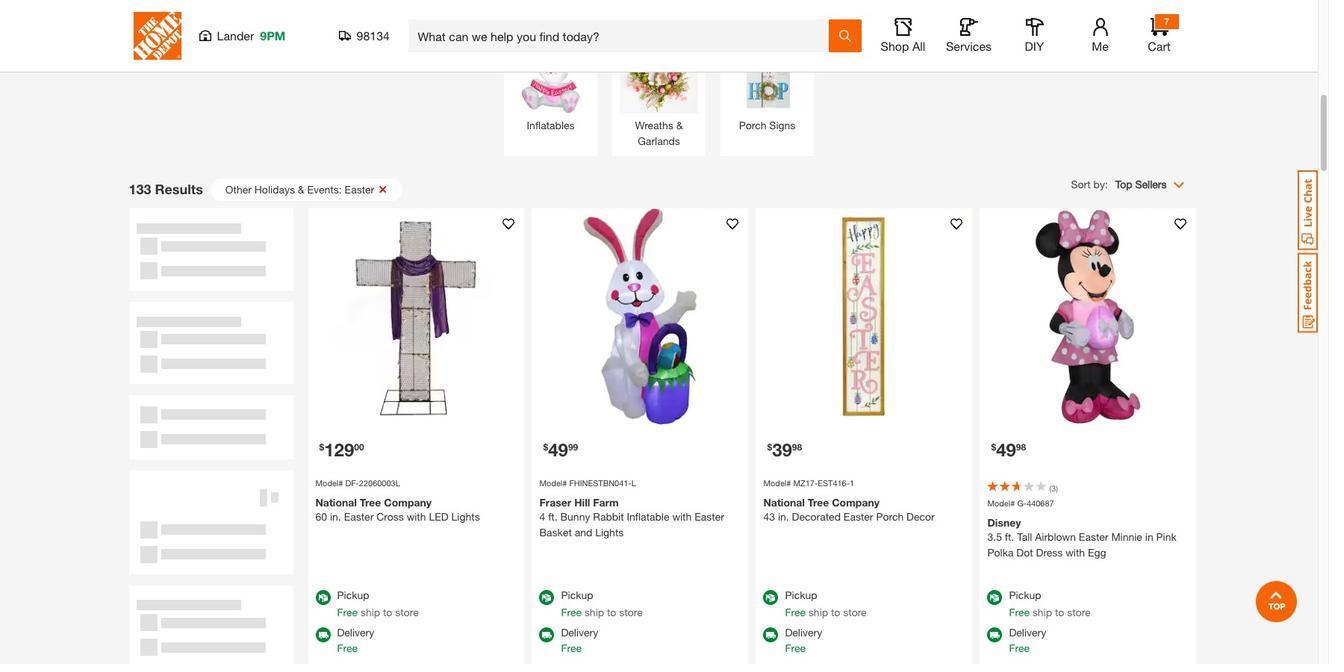 Task type: vqa. For each thing, say whether or not it's contained in the screenshot.
second Pickup from the right
yes



Task type: describe. For each thing, give the bounding box(es) containing it.
60
[[316, 510, 327, 523]]

porch inside national tree company 43 in. decorated easter porch decor
[[876, 510, 904, 523]]

60 in. easter cross with led lights image
[[308, 208, 525, 425]]

to for $ 49 98
[[1055, 606, 1065, 619]]

easter inside other holidays & events: easter button
[[345, 183, 374, 196]]

top
[[1116, 178, 1133, 190]]

available for pickup image for 129
[[316, 590, 331, 605]]

43 in. decorated easter porch decor image
[[756, 208, 973, 425]]

easter inside fraser hill farm 4 ft. bunny rabbit inflatable with easter basket and lights
[[695, 510, 724, 523]]

ft. inside disney 3.5 ft. tall airblown easter minnie in pink polka dot dress with egg
[[1005, 531, 1015, 543]]

with inside fraser hill farm 4 ft. bunny rabbit inflatable with easter basket and lights
[[673, 510, 692, 523]]

model# fhinestbn041-l
[[540, 478, 636, 488]]

9pm
[[260, 28, 286, 43]]

sellers
[[1136, 178, 1167, 190]]

( 3 )
[[1050, 483, 1058, 493]]

3.5
[[988, 531, 1002, 543]]

$ for $ 39 98
[[767, 441, 772, 453]]

lights inside fraser hill farm 4 ft. bunny rabbit inflatable with easter basket and lights
[[595, 526, 624, 539]]

diy
[[1025, 39, 1044, 53]]

$ 39 98
[[767, 439, 802, 460]]

$ 129 00
[[319, 439, 364, 460]]

440687
[[1027, 498, 1054, 508]]

fraser
[[540, 496, 572, 509]]

What can we help you find today? search field
[[418, 20, 828, 52]]

g-
[[1018, 498, 1027, 508]]

available shipping image for 39
[[764, 628, 779, 643]]

delivery free for $ 129 00
[[337, 626, 374, 655]]

& inside button
[[298, 183, 304, 196]]

shop all
[[881, 39, 926, 53]]

dot
[[1017, 546, 1033, 559]]

shop
[[881, 39, 909, 53]]

model# up disney
[[988, 498, 1015, 508]]

in
[[1146, 531, 1154, 543]]

pickup free ship to store for $ 49 99
[[561, 589, 643, 619]]

model# mz17-est416-1
[[764, 478, 855, 488]]

133
[[129, 181, 151, 197]]

available for pickup image for 49
[[540, 590, 555, 605]]

39
[[772, 439, 792, 460]]

sort
[[1071, 178, 1091, 190]]

the home depot logo image
[[133, 12, 181, 60]]

mz17-
[[794, 478, 818, 488]]

national tree company 60 in. easter cross with led lights
[[316, 496, 480, 523]]

delivery for $ 49 99
[[561, 626, 598, 639]]

ship for $ 49 98
[[1033, 606, 1052, 619]]

$ 49 98
[[991, 439, 1026, 460]]

fhinestbn041-
[[569, 478, 632, 488]]

led
[[429, 510, 449, 523]]

garlands
[[638, 134, 680, 147]]

all
[[913, 39, 926, 53]]

3
[[1052, 483, 1056, 493]]

$ for $ 129 00
[[319, 441, 324, 453]]

lander
[[217, 28, 254, 43]]

feedback link image
[[1298, 252, 1318, 333]]

porch signs link
[[728, 35, 807, 133]]

me button
[[1077, 18, 1124, 54]]

inflatable
[[627, 510, 670, 523]]

model# for 129
[[316, 478, 343, 488]]

dress
[[1036, 546, 1063, 559]]

tall
[[1017, 531, 1033, 543]]

with inside national tree company 60 in. easter cross with led lights
[[407, 510, 426, 523]]

farm
[[593, 496, 619, 509]]

129
[[324, 439, 354, 460]]

other holidays & events: easter
[[225, 183, 374, 196]]

to for $ 49 99
[[607, 606, 617, 619]]

easter inside national tree company 43 in. decorated easter porch decor
[[844, 510, 874, 523]]

cart
[[1148, 39, 1171, 53]]

4
[[540, 510, 545, 523]]

l
[[632, 478, 636, 488]]

basket
[[540, 526, 572, 539]]

minnie
[[1112, 531, 1143, 543]]

delivery free for $ 49 99
[[561, 626, 598, 655]]

results
[[155, 181, 203, 197]]

cart 7
[[1148, 16, 1171, 53]]

store for $ 39 98
[[843, 606, 867, 619]]

store for $ 49 99
[[619, 606, 643, 619]]

national for 129
[[316, 496, 357, 509]]

inflatables link
[[512, 35, 590, 133]]

wreaths & garlands link
[[620, 35, 698, 149]]

rabbit
[[593, 510, 624, 523]]

inflatables
[[527, 119, 575, 131]]

df-
[[345, 478, 359, 488]]

available shipping image for 49
[[540, 628, 555, 643]]

delivery free for $ 49 98
[[1009, 626, 1047, 655]]

lander 9pm
[[217, 28, 286, 43]]

pickup for $ 39 98
[[785, 589, 818, 602]]

lights inside national tree company 60 in. easter cross with led lights
[[452, 510, 480, 523]]

company for 129
[[384, 496, 432, 509]]

porch signs
[[739, 119, 796, 131]]

00
[[354, 441, 364, 453]]

wreaths & garlands
[[635, 119, 683, 147]]

pickup for $ 129 00
[[337, 589, 369, 602]]

events:
[[307, 183, 342, 196]]

store for $ 129 00
[[395, 606, 419, 619]]

to for $ 39 98
[[831, 606, 841, 619]]

company for 39
[[832, 496, 880, 509]]

)
[[1056, 483, 1058, 493]]



Task type: locate. For each thing, give the bounding box(es) containing it.
company inside national tree company 43 in. decorated easter porch decor
[[832, 496, 880, 509]]

tree down 22060003l
[[360, 496, 381, 509]]

pickup free ship to store for $ 49 98
[[1009, 589, 1091, 619]]

0 horizontal spatial tree
[[360, 496, 381, 509]]

4 store from the left
[[1068, 606, 1091, 619]]

sort by: top sellers
[[1071, 178, 1167, 190]]

by:
[[1094, 178, 1108, 190]]

with left egg
[[1066, 546, 1085, 559]]

1 horizontal spatial in.
[[778, 510, 789, 523]]

$ left 99
[[543, 441, 548, 453]]

national inside national tree company 43 in. decorated easter porch decor
[[764, 496, 805, 509]]

3 store from the left
[[843, 606, 867, 619]]

1 available for pickup image from the left
[[316, 590, 331, 605]]

store for $ 49 98
[[1068, 606, 1091, 619]]

pickup free ship to store
[[337, 589, 419, 619], [561, 589, 643, 619], [785, 589, 867, 619], [1009, 589, 1091, 619]]

national tree company 43 in. decorated easter porch decor
[[764, 496, 935, 523]]

1 tree from the left
[[360, 496, 381, 509]]

2 pickup from the left
[[561, 589, 593, 602]]

2 horizontal spatial available shipping image
[[764, 628, 779, 643]]

1 vertical spatial &
[[298, 183, 304, 196]]

in. inside national tree company 60 in. easter cross with led lights
[[330, 510, 341, 523]]

1 horizontal spatial 49
[[996, 439, 1016, 460]]

other
[[225, 183, 252, 196]]

company inside national tree company 60 in. easter cross with led lights
[[384, 496, 432, 509]]

2 available for pickup image from the left
[[540, 590, 555, 605]]

disney 3.5 ft. tall airblown easter minnie in pink polka dot dress with egg
[[988, 516, 1177, 559]]

$ inside $ 39 98
[[767, 441, 772, 453]]

cross
[[377, 510, 404, 523]]

1 pickup free ship to store from the left
[[337, 589, 419, 619]]

2 company from the left
[[832, 496, 880, 509]]

model# g-440687
[[988, 498, 1054, 508]]

available for pickup image
[[988, 590, 1003, 605]]

in. for 129
[[330, 510, 341, 523]]

wreaths & garlands image
[[620, 35, 698, 113]]

bunny
[[561, 510, 590, 523]]

delivery for $ 129 00
[[337, 626, 374, 639]]

0 horizontal spatial national
[[316, 496, 357, 509]]

and
[[575, 526, 593, 539]]

with inside disney 3.5 ft. tall airblown easter minnie in pink polka dot dress with egg
[[1066, 546, 1085, 559]]

in. inside national tree company 43 in. decorated easter porch decor
[[778, 510, 789, 523]]

0 horizontal spatial company
[[384, 496, 432, 509]]

3 ship from the left
[[809, 606, 828, 619]]

43
[[764, 510, 775, 523]]

0 horizontal spatial &
[[298, 183, 304, 196]]

49 for $ 49 99
[[548, 439, 568, 460]]

99
[[568, 441, 578, 453]]

1 company from the left
[[384, 496, 432, 509]]

signs
[[770, 119, 796, 131]]

services button
[[945, 18, 993, 54]]

to for $ 129 00
[[383, 606, 392, 619]]

1 vertical spatial ft.
[[1005, 531, 1015, 543]]

in. right 60
[[330, 510, 341, 523]]

1 horizontal spatial available shipping image
[[540, 628, 555, 643]]

lights
[[452, 510, 480, 523], [595, 526, 624, 539]]

disney
[[988, 516, 1021, 529]]

98134 button
[[339, 28, 390, 43]]

$ up model# mz17-est416-1
[[767, 441, 772, 453]]

services
[[946, 39, 992, 53]]

$ up model# g-440687
[[991, 441, 996, 453]]

1 horizontal spatial national
[[764, 496, 805, 509]]

lights down 'rabbit'
[[595, 526, 624, 539]]

company down the 1
[[832, 496, 880, 509]]

with
[[407, 510, 426, 523], [673, 510, 692, 523], [1066, 546, 1085, 559]]

0 horizontal spatial lights
[[452, 510, 480, 523]]

& right wreaths
[[676, 119, 683, 131]]

2 tree from the left
[[808, 496, 829, 509]]

tree for 129
[[360, 496, 381, 509]]

delivery
[[337, 626, 374, 639], [561, 626, 598, 639], [785, 626, 823, 639], [1009, 626, 1047, 639]]

0 horizontal spatial available for pickup image
[[316, 590, 331, 605]]

3 available for pickup image from the left
[[764, 590, 779, 605]]

pickup free ship to store for $ 129 00
[[337, 589, 419, 619]]

22060003l
[[359, 478, 400, 488]]

model# left mz17- at bottom right
[[764, 478, 791, 488]]

1 horizontal spatial ft.
[[1005, 531, 1015, 543]]

easter left 43
[[695, 510, 724, 523]]

national
[[316, 496, 357, 509], [764, 496, 805, 509]]

4 pickup from the left
[[1009, 589, 1042, 602]]

3 pickup from the left
[[785, 589, 818, 602]]

2 in. from the left
[[778, 510, 789, 523]]

4 $ from the left
[[991, 441, 996, 453]]

0 vertical spatial ft.
[[548, 510, 558, 523]]

49 up model# fhinestbn041-l on the left bottom of page
[[548, 439, 568, 460]]

tree for 39
[[808, 496, 829, 509]]

ship for $ 129 00
[[361, 606, 380, 619]]

easter right events:
[[345, 183, 374, 196]]

1 horizontal spatial tree
[[808, 496, 829, 509]]

available for pickup image for 39
[[764, 590, 779, 605]]

hill
[[574, 496, 590, 509]]

live chat image
[[1298, 170, 1318, 250]]

delivery free
[[337, 626, 374, 655], [561, 626, 598, 655], [785, 626, 823, 655], [1009, 626, 1047, 655]]

1 $ from the left
[[319, 441, 324, 453]]

2 store from the left
[[619, 606, 643, 619]]

decorated
[[792, 510, 841, 523]]

shop all button
[[879, 18, 927, 54]]

1 in. from the left
[[330, 510, 341, 523]]

0 horizontal spatial ft.
[[548, 510, 558, 523]]

national up 43
[[764, 496, 805, 509]]

with right inflatable
[[673, 510, 692, 523]]

easter down the 1
[[844, 510, 874, 523]]

$ for $ 49 99
[[543, 441, 548, 453]]

available for pickup image
[[316, 590, 331, 605], [540, 590, 555, 605], [764, 590, 779, 605]]

in. for 39
[[778, 510, 789, 523]]

tree up decorated
[[808, 496, 829, 509]]

easter up egg
[[1079, 531, 1109, 543]]

2 delivery from the left
[[561, 626, 598, 639]]

ft. right 4
[[548, 510, 558, 523]]

1
[[850, 478, 855, 488]]

2 horizontal spatial with
[[1066, 546, 1085, 559]]

pickup for $ 49 98
[[1009, 589, 1042, 602]]

7
[[1165, 16, 1170, 27]]

1 national from the left
[[316, 496, 357, 509]]

model# left the df-
[[316, 478, 343, 488]]

3 $ from the left
[[767, 441, 772, 453]]

49 for $ 49 98
[[996, 439, 1016, 460]]

& inside wreaths & garlands
[[676, 119, 683, 131]]

me
[[1092, 39, 1109, 53]]

4 delivery free from the left
[[1009, 626, 1047, 655]]

national for 39
[[764, 496, 805, 509]]

delivery free for $ 39 98
[[785, 626, 823, 655]]

$ 49 99
[[543, 439, 578, 460]]

0 vertical spatial porch
[[739, 119, 767, 131]]

polka
[[988, 546, 1014, 559]]

4 ship from the left
[[1033, 606, 1052, 619]]

easter
[[345, 183, 374, 196], [344, 510, 374, 523], [695, 510, 724, 523], [844, 510, 874, 523], [1079, 531, 1109, 543]]

porch signs image
[[728, 35, 807, 113]]

national inside national tree company 60 in. easter cross with led lights
[[316, 496, 357, 509]]

other holidays & events: easter button
[[211, 178, 403, 201]]

available shipping image
[[988, 628, 1003, 643]]

3 delivery from the left
[[785, 626, 823, 639]]

model# for 39
[[764, 478, 791, 488]]

2 to from the left
[[607, 606, 617, 619]]

1 horizontal spatial &
[[676, 119, 683, 131]]

$ inside $ 129 00
[[319, 441, 324, 453]]

1 horizontal spatial lights
[[595, 526, 624, 539]]

fraser hill farm 4 ft. bunny rabbit inflatable with easter basket and lights
[[540, 496, 724, 539]]

model#
[[316, 478, 343, 488], [540, 478, 567, 488], [764, 478, 791, 488], [988, 498, 1015, 508]]

2 $ from the left
[[543, 441, 548, 453]]

model# df-22060003l
[[316, 478, 400, 488]]

98 for 49
[[1016, 441, 1026, 453]]

$ inside $ 49 98
[[991, 441, 996, 453]]

0 vertical spatial &
[[676, 119, 683, 131]]

1 vertical spatial lights
[[595, 526, 624, 539]]

airblown
[[1035, 531, 1076, 543]]

2 delivery free from the left
[[561, 626, 598, 655]]

1 49 from the left
[[548, 439, 568, 460]]

porch left signs
[[739, 119, 767, 131]]

0 horizontal spatial available shipping image
[[316, 628, 331, 643]]

2 national from the left
[[764, 496, 805, 509]]

in. right 43
[[778, 510, 789, 523]]

0 horizontal spatial porch
[[739, 119, 767, 131]]

lights right led
[[452, 510, 480, 523]]

98 inside $ 39 98
[[792, 441, 802, 453]]

4 pickup free ship to store from the left
[[1009, 589, 1091, 619]]

model# up fraser
[[540, 478, 567, 488]]

$
[[319, 441, 324, 453], [543, 441, 548, 453], [767, 441, 772, 453], [991, 441, 996, 453]]

in.
[[330, 510, 341, 523], [778, 510, 789, 523]]

3.5 ft. tall airblown easter minnie in pink polka dot dress with egg image
[[980, 208, 1197, 425]]

49 up model# g-440687
[[996, 439, 1016, 460]]

2 98 from the left
[[1016, 441, 1026, 453]]

3 to from the left
[[831, 606, 841, 619]]

ft. right 3.5
[[1005, 531, 1015, 543]]

2 available shipping image from the left
[[540, 628, 555, 643]]

pickup free ship to store for $ 39 98
[[785, 589, 867, 619]]

delivery for $ 39 98
[[785, 626, 823, 639]]

company up cross
[[384, 496, 432, 509]]

1 delivery free from the left
[[337, 626, 374, 655]]

$ for $ 49 98
[[991, 441, 996, 453]]

inflatables image
[[512, 35, 590, 113]]

1 store from the left
[[395, 606, 419, 619]]

pickup
[[337, 589, 369, 602], [561, 589, 593, 602], [785, 589, 818, 602], [1009, 589, 1042, 602]]

2 pickup free ship to store from the left
[[561, 589, 643, 619]]

wreaths
[[635, 119, 674, 131]]

4 delivery from the left
[[1009, 626, 1047, 639]]

$ inside $ 49 99
[[543, 441, 548, 453]]

to
[[383, 606, 392, 619], [607, 606, 617, 619], [831, 606, 841, 619], [1055, 606, 1065, 619]]

1 horizontal spatial company
[[832, 496, 880, 509]]

98134
[[357, 28, 390, 43]]

0 horizontal spatial 49
[[548, 439, 568, 460]]

3 pickup free ship to store from the left
[[785, 589, 867, 619]]

with left led
[[407, 510, 426, 523]]

1 available shipping image from the left
[[316, 628, 331, 643]]

3 available shipping image from the left
[[764, 628, 779, 643]]

egg
[[1088, 546, 1107, 559]]

holidays
[[255, 183, 295, 196]]

1 horizontal spatial with
[[673, 510, 692, 523]]

0 horizontal spatial with
[[407, 510, 426, 523]]

delivery for $ 49 98
[[1009, 626, 1047, 639]]

49
[[548, 439, 568, 460], [996, 439, 1016, 460]]

4 ft. bunny rabbit inflatable with easter basket and lights image
[[532, 208, 749, 425]]

3 delivery free from the left
[[785, 626, 823, 655]]

pink
[[1157, 531, 1177, 543]]

tree
[[360, 496, 381, 509], [808, 496, 829, 509]]

tree inside national tree company 43 in. decorated easter porch decor
[[808, 496, 829, 509]]

ship for $ 49 99
[[585, 606, 604, 619]]

1 ship from the left
[[361, 606, 380, 619]]

133 results
[[129, 181, 203, 197]]

1 horizontal spatial porch
[[876, 510, 904, 523]]

$ left the '00'
[[319, 441, 324, 453]]

1 horizontal spatial 98
[[1016, 441, 1026, 453]]

available shipping image for 129
[[316, 628, 331, 643]]

98 inside $ 49 98
[[1016, 441, 1026, 453]]

& left events:
[[298, 183, 304, 196]]

available shipping image
[[316, 628, 331, 643], [540, 628, 555, 643], [764, 628, 779, 643]]

ship for $ 39 98
[[809, 606, 828, 619]]

national up 60
[[316, 496, 357, 509]]

porch left decor
[[876, 510, 904, 523]]

company
[[384, 496, 432, 509], [832, 496, 880, 509]]

2 ship from the left
[[585, 606, 604, 619]]

1 vertical spatial porch
[[876, 510, 904, 523]]

1 to from the left
[[383, 606, 392, 619]]

4 to from the left
[[1055, 606, 1065, 619]]

store
[[395, 606, 419, 619], [619, 606, 643, 619], [843, 606, 867, 619], [1068, 606, 1091, 619]]

2 horizontal spatial available for pickup image
[[764, 590, 779, 605]]

easter inside disney 3.5 ft. tall airblown easter minnie in pink polka dot dress with egg
[[1079, 531, 1109, 543]]

est416-
[[818, 478, 850, 488]]

ft. inside fraser hill farm 4 ft. bunny rabbit inflatable with easter basket and lights
[[548, 510, 558, 523]]

1 delivery from the left
[[337, 626, 374, 639]]

98
[[792, 441, 802, 453], [1016, 441, 1026, 453]]

98 for 39
[[792, 441, 802, 453]]

decor
[[907, 510, 935, 523]]

(
[[1050, 483, 1052, 493]]

easter left cross
[[344, 510, 374, 523]]

0 vertical spatial lights
[[452, 510, 480, 523]]

ship
[[361, 606, 380, 619], [585, 606, 604, 619], [809, 606, 828, 619], [1033, 606, 1052, 619]]

0 horizontal spatial in.
[[330, 510, 341, 523]]

model# for 49
[[540, 478, 567, 488]]

easter inside national tree company 60 in. easter cross with led lights
[[344, 510, 374, 523]]

2 49 from the left
[[996, 439, 1016, 460]]

1 pickup from the left
[[337, 589, 369, 602]]

1 horizontal spatial available for pickup image
[[540, 590, 555, 605]]

diy button
[[1011, 18, 1059, 54]]

tree inside national tree company 60 in. easter cross with led lights
[[360, 496, 381, 509]]

0 horizontal spatial 98
[[792, 441, 802, 453]]

pickup for $ 49 99
[[561, 589, 593, 602]]

1 98 from the left
[[792, 441, 802, 453]]

&
[[676, 119, 683, 131], [298, 183, 304, 196]]



